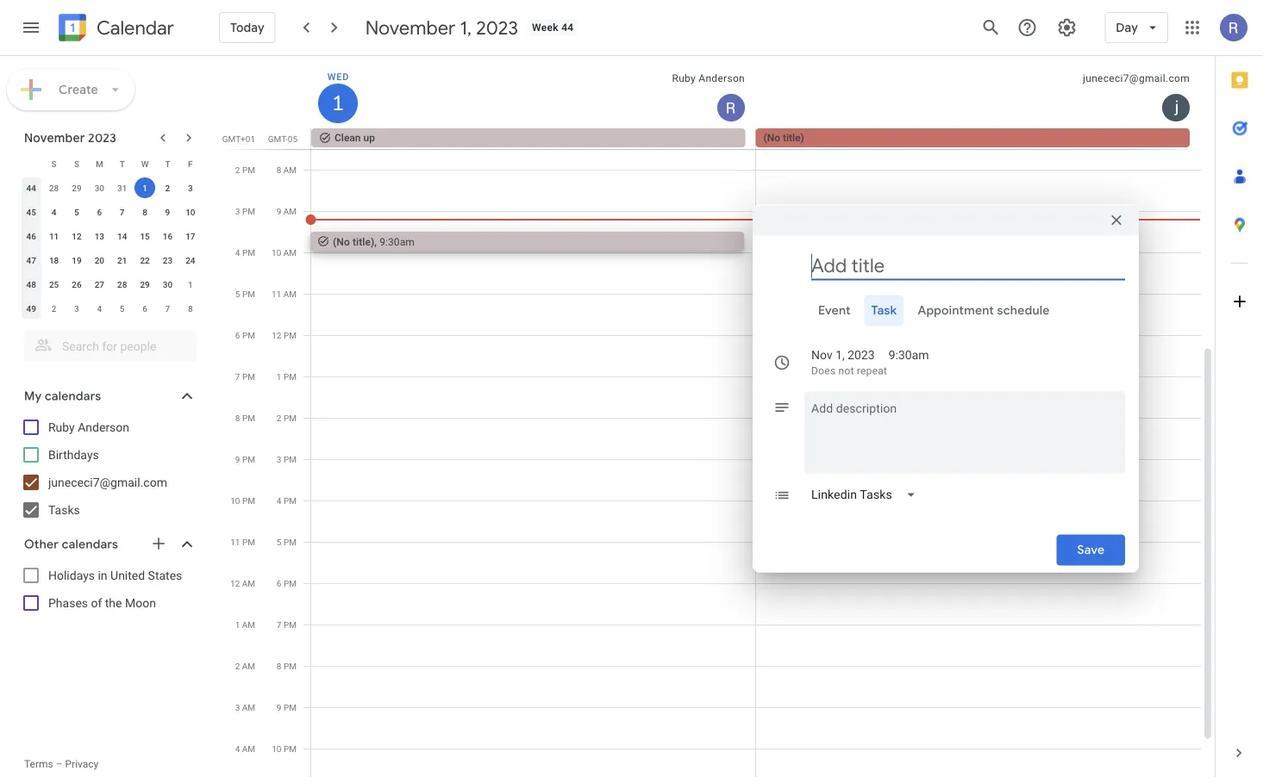 Task type: locate. For each thing, give the bounding box(es) containing it.
9:30am right ,
[[379, 236, 415, 248]]

–
[[56, 759, 63, 771]]

row
[[303, 128, 1215, 149], [20, 152, 202, 176], [20, 176, 202, 200], [20, 200, 202, 224], [20, 224, 202, 248], [20, 248, 202, 272], [20, 272, 202, 297], [20, 297, 202, 321]]

1, for november
[[460, 16, 472, 40]]

1 horizontal spatial tab list
[[1216, 56, 1263, 729]]

7 inside december 7 element
[[165, 303, 170, 314]]

s left m
[[74, 159, 79, 169]]

6 left 12 pm on the left
[[235, 330, 240, 341]]

0 horizontal spatial 11
[[49, 231, 59, 241]]

28 right 27 element
[[117, 279, 127, 290]]

9:30am down task
[[889, 348, 929, 363]]

2023 up m
[[88, 130, 116, 146]]

am for 3 am
[[242, 703, 255, 713]]

1 vertical spatial 1,
[[836, 348, 845, 363]]

2 pm down 1 pm
[[277, 413, 297, 423]]

0 vertical spatial november
[[365, 16, 456, 40]]

am down 9 am
[[283, 247, 297, 258]]

title) inside button
[[783, 132, 804, 144]]

(no inside button
[[763, 132, 780, 144]]

today
[[230, 20, 264, 35]]

0 vertical spatial 12
[[72, 231, 82, 241]]

december 3 element
[[66, 298, 87, 319]]

f
[[188, 159, 193, 169]]

2 down 1 pm
[[277, 413, 281, 423]]

1 vertical spatial 44
[[26, 183, 36, 193]]

20 element
[[89, 250, 110, 271]]

up
[[363, 132, 375, 144]]

title)
[[783, 132, 804, 144], [353, 236, 374, 248]]

1, up the not
[[836, 348, 845, 363]]

2 pm down gmt+01
[[235, 165, 255, 175]]

anderson inside my calendars list
[[78, 420, 129, 435]]

0 horizontal spatial 28
[[49, 183, 59, 193]]

0 horizontal spatial 6 pm
[[235, 330, 255, 341]]

event button
[[811, 295, 858, 326]]

event
[[818, 303, 851, 319]]

10
[[185, 207, 195, 217], [272, 247, 281, 258], [230, 496, 240, 506], [272, 744, 281, 754]]

october 30 element
[[89, 178, 110, 198]]

1 right 30 element
[[188, 279, 193, 290]]

30 element
[[157, 274, 178, 295]]

phases of the moon
[[48, 596, 156, 610]]

11 for 11
[[49, 231, 59, 241]]

2023 left week
[[476, 16, 518, 40]]

junececi7@gmail.com
[[1083, 72, 1190, 84], [48, 476, 167, 490]]

2 vertical spatial 2023
[[848, 348, 875, 363]]

2 horizontal spatial 11
[[272, 289, 281, 299]]

9 pm
[[235, 454, 255, 465], [277, 703, 297, 713]]

1 vertical spatial calendars
[[62, 537, 118, 553]]

junececi7@gmail.com down day dropdown button
[[1083, 72, 1190, 84]]

1 horizontal spatial 10 pm
[[272, 744, 297, 754]]

1 horizontal spatial 6 pm
[[277, 579, 297, 589]]

clean up
[[335, 132, 375, 144]]

1 horizontal spatial t
[[165, 159, 170, 169]]

0 horizontal spatial 10 pm
[[230, 496, 255, 506]]

1 horizontal spatial 30
[[163, 279, 173, 290]]

week
[[532, 22, 559, 34]]

am down 3 am at left
[[242, 744, 255, 754]]

11
[[49, 231, 59, 241], [272, 289, 281, 299], [230, 537, 240, 548]]

9 pm up 11 pm
[[235, 454, 255, 465]]

12 for 12
[[72, 231, 82, 241]]

11 down "10 am" in the left of the page
[[272, 289, 281, 299]]

26
[[72, 279, 82, 290]]

1 vertical spatial 7 pm
[[277, 620, 297, 630]]

0 vertical spatial 44
[[561, 22, 574, 34]]

1 vertical spatial 30
[[163, 279, 173, 290]]

5 down october 29 element
[[74, 207, 79, 217]]

10 element
[[180, 202, 201, 222]]

1 vertical spatial november
[[24, 130, 85, 146]]

3 am
[[235, 703, 255, 713]]

other
[[24, 537, 59, 553]]

1 horizontal spatial (no
[[763, 132, 780, 144]]

1 inside cell
[[142, 183, 147, 193]]

0 horizontal spatial 9:30am
[[379, 236, 415, 248]]

1 horizontal spatial 3 pm
[[277, 454, 297, 465]]

11 up 12 am
[[230, 537, 240, 548]]

0 vertical spatial 28
[[49, 183, 59, 193]]

0 vertical spatial 30
[[95, 183, 104, 193]]

0 horizontal spatial anderson
[[78, 420, 129, 435]]

0 vertical spatial 6 pm
[[235, 330, 255, 341]]

29 element
[[135, 274, 155, 295]]

29 right "october 28" "element"
[[72, 183, 82, 193]]

0 vertical spatial (no
[[763, 132, 780, 144]]

10 up 17 on the left of page
[[185, 207, 195, 217]]

(no title) , 9:30am
[[333, 236, 415, 248]]

1 vertical spatial 9 pm
[[277, 703, 297, 713]]

0 vertical spatial junececi7@gmail.com
[[1083, 72, 1190, 84]]

30 right october 29 element
[[95, 183, 104, 193]]

0 horizontal spatial 1,
[[460, 16, 472, 40]]

s up "october 28" "element"
[[51, 159, 57, 169]]

25
[[49, 279, 59, 290]]

terms – privacy
[[24, 759, 99, 771]]

ruby anderson
[[672, 72, 745, 84], [48, 420, 129, 435]]

nov 1, 2023
[[811, 348, 875, 363]]

1 vertical spatial 10 pm
[[272, 744, 297, 754]]

0 horizontal spatial s
[[51, 159, 57, 169]]

am for 8 am
[[283, 165, 297, 175]]

28 for "october 28" "element"
[[49, 183, 59, 193]]

0 horizontal spatial 2 pm
[[235, 165, 255, 175]]

anderson
[[699, 72, 745, 84], [78, 420, 129, 435]]

2 s from the left
[[74, 159, 79, 169]]

other calendars
[[24, 537, 118, 553]]

ruby anderson inside 1 column header
[[672, 72, 745, 84]]

tasks
[[48, 503, 80, 517]]

0 horizontal spatial 2023
[[88, 130, 116, 146]]

11 inside 11 element
[[49, 231, 59, 241]]

0 vertical spatial 29
[[72, 183, 82, 193]]

3 right "december 2" element
[[74, 303, 79, 314]]

3 inside december 3 element
[[74, 303, 79, 314]]

day button
[[1105, 7, 1168, 48]]

0 horizontal spatial t
[[120, 159, 125, 169]]

1 vertical spatial 12
[[272, 330, 281, 341]]

0 vertical spatial 3 pm
[[235, 206, 255, 216]]

row group inside the november 2023 grid
[[20, 176, 202, 321]]

1
[[331, 90, 343, 117], [142, 183, 147, 193], [188, 279, 193, 290], [277, 372, 281, 382], [235, 620, 240, 630]]

30 right 29 element on the left of the page
[[163, 279, 173, 290]]

17 element
[[180, 226, 201, 247]]

tab list containing event
[[767, 295, 1125, 326]]

6 pm left 12 pm on the left
[[235, 330, 255, 341]]

2 up 3 am at left
[[235, 661, 240, 672]]

0 vertical spatial 9:30am
[[379, 236, 415, 248]]

row containing s
[[20, 152, 202, 176]]

None search field
[[0, 324, 214, 362]]

0 vertical spatial ruby anderson
[[672, 72, 745, 84]]

am for 12 am
[[242, 579, 255, 589]]

23 element
[[157, 250, 178, 271]]

calendar
[[97, 16, 174, 40]]

45
[[26, 207, 36, 217]]

0 horizontal spatial 30
[[95, 183, 104, 193]]

1 down 12 am
[[235, 620, 240, 630]]

am
[[283, 165, 297, 175], [283, 206, 297, 216], [283, 247, 297, 258], [283, 289, 297, 299], [242, 579, 255, 589], [242, 620, 255, 630], [242, 661, 255, 672], [242, 703, 255, 713], [242, 744, 255, 754]]

0 vertical spatial 1,
[[460, 16, 472, 40]]

30
[[95, 183, 104, 193], [163, 279, 173, 290]]

9 inside row group
[[165, 207, 170, 217]]

0 horizontal spatial junececi7@gmail.com
[[48, 476, 167, 490]]

0 horizontal spatial tab list
[[767, 295, 1125, 326]]

am up 12 pm on the left
[[283, 289, 297, 299]]

0 horizontal spatial 29
[[72, 183, 82, 193]]

2023 up repeat
[[848, 348, 875, 363]]

6 pm right 12 am
[[277, 579, 297, 589]]

19 element
[[66, 250, 87, 271]]

1 horizontal spatial junececi7@gmail.com
[[1083, 72, 1190, 84]]

am up 2 am
[[242, 620, 255, 630]]

12 pm
[[272, 330, 297, 341]]

0 vertical spatial anderson
[[699, 72, 745, 84]]

1 vertical spatial 2023
[[88, 130, 116, 146]]

tab list
[[1216, 56, 1263, 729], [767, 295, 1125, 326]]

junececi7@gmail.com inside 1 grid
[[1083, 72, 1190, 84]]

28 left october 29 element
[[49, 183, 59, 193]]

6 left december 7 element at the top left of the page
[[142, 303, 147, 314]]

add other calendars image
[[150, 535, 167, 553]]

appointment
[[918, 303, 994, 319]]

row group
[[20, 176, 202, 321]]

14 element
[[112, 226, 133, 247]]

1 s from the left
[[51, 159, 57, 169]]

2 horizontal spatial 2023
[[848, 348, 875, 363]]

0 horizontal spatial 7 pm
[[235, 372, 255, 382]]

2 vertical spatial 11
[[230, 537, 240, 548]]

moon
[[125, 596, 156, 610]]

11 right 46
[[49, 231, 59, 241]]

25 element
[[44, 274, 64, 295]]

29 for 29 element on the left of the page
[[140, 279, 150, 290]]

23
[[163, 255, 173, 266]]

(no
[[763, 132, 780, 144], [333, 236, 350, 248]]

0 horizontal spatial 12
[[72, 231, 82, 241]]

main drawer image
[[21, 17, 41, 38]]

calendars up in
[[62, 537, 118, 553]]

(no for (no title) , 9:30am
[[333, 236, 350, 248]]

0 vertical spatial calendars
[[45, 389, 101, 404]]

5 pm left 11 am
[[235, 289, 255, 299]]

1 horizontal spatial 4 pm
[[277, 496, 297, 506]]

1 vertical spatial 29
[[140, 279, 150, 290]]

1 horizontal spatial anderson
[[699, 72, 745, 84]]

m
[[96, 159, 103, 169]]

s
[[51, 159, 57, 169], [74, 159, 79, 169]]

t right m
[[120, 159, 125, 169]]

1 horizontal spatial 44
[[561, 22, 574, 34]]

5 left 11 am
[[235, 289, 240, 299]]

4 inside the december 4 element
[[97, 303, 102, 314]]

calendars right my
[[45, 389, 101, 404]]

2 horizontal spatial 12
[[272, 330, 281, 341]]

10 pm up 11 pm
[[230, 496, 255, 506]]

0 horizontal spatial 8 pm
[[235, 413, 255, 423]]

0 vertical spatial 5 pm
[[235, 289, 255, 299]]

1 vertical spatial 4 pm
[[277, 496, 297, 506]]

privacy link
[[65, 759, 99, 771]]

day
[[1116, 20, 1138, 35]]

9 pm right 3 am at left
[[277, 703, 297, 713]]

4 pm
[[235, 247, 255, 258], [277, 496, 297, 506]]

18 element
[[44, 250, 64, 271]]

7 pm left 1 pm
[[235, 372, 255, 382]]

appointment schedule button
[[911, 295, 1057, 326]]

0 horizontal spatial ruby anderson
[[48, 420, 129, 435]]

28 inside "element"
[[49, 183, 59, 193]]

0 vertical spatial 9 pm
[[235, 454, 255, 465]]

12 down 11 pm
[[230, 579, 240, 589]]

1 horizontal spatial 7 pm
[[277, 620, 297, 630]]

am down 8 am
[[283, 206, 297, 216]]

3 pm
[[235, 206, 255, 216], [277, 454, 297, 465]]

am up "1 am"
[[242, 579, 255, 589]]

other calendars list
[[3, 562, 214, 617]]

1 horizontal spatial ruby anderson
[[672, 72, 745, 84]]

1 vertical spatial (no
[[333, 236, 350, 248]]

1 horizontal spatial november
[[365, 16, 456, 40]]

7 pm right "1 am"
[[277, 620, 297, 630]]

44 left "october 28" "element"
[[26, 183, 36, 193]]

0 vertical spatial 2023
[[476, 16, 518, 40]]

12 inside 12 element
[[72, 231, 82, 241]]

5
[[74, 207, 79, 217], [235, 289, 240, 299], [120, 303, 125, 314], [277, 537, 281, 548]]

1 horizontal spatial 5 pm
[[277, 537, 297, 548]]

1 horizontal spatial 29
[[140, 279, 150, 290]]

appointment schedule
[[918, 303, 1050, 319]]

None field
[[804, 480, 930, 511]]

0 vertical spatial 7 pm
[[235, 372, 255, 382]]

7
[[120, 207, 125, 217], [165, 303, 170, 314], [235, 372, 240, 382], [277, 620, 281, 630]]

20
[[95, 255, 104, 266]]

1 right 'october 31' element
[[142, 183, 147, 193]]

12 down 11 am
[[272, 330, 281, 341]]

1 down wed at the top left of page
[[331, 90, 343, 117]]

3 pm down 1 pm
[[277, 454, 297, 465]]

12 am
[[230, 579, 255, 589]]

december 2 element
[[44, 298, 64, 319]]

title) for (no title) , 9:30am
[[353, 236, 374, 248]]

t right w
[[165, 159, 170, 169]]

november for november 1, 2023
[[365, 16, 456, 40]]

privacy
[[65, 759, 99, 771]]

1 vertical spatial 11
[[272, 289, 281, 299]]

row containing clean up
[[303, 128, 1215, 149]]

5 inside "element"
[[120, 303, 125, 314]]

am up 4 am on the left bottom
[[242, 703, 255, 713]]

am for 2 am
[[242, 661, 255, 672]]

24 element
[[180, 250, 201, 271]]

44 right week
[[561, 22, 574, 34]]

1, left week
[[460, 16, 472, 40]]

ruby anderson inside my calendars list
[[48, 420, 129, 435]]

6 right 12 am
[[277, 579, 281, 589]]

4
[[51, 207, 56, 217], [235, 247, 240, 258], [97, 303, 102, 314], [277, 496, 281, 506], [235, 744, 240, 754]]

28
[[49, 183, 59, 193], [117, 279, 127, 290]]

row containing 46
[[20, 224, 202, 248]]

1 vertical spatial 28
[[117, 279, 127, 290]]

1 horizontal spatial s
[[74, 159, 79, 169]]

0 horizontal spatial 4 pm
[[235, 247, 255, 258]]

5 left december 6 element
[[120, 303, 125, 314]]

11 am
[[272, 289, 297, 299]]

2023 for november 1, 2023
[[476, 16, 518, 40]]

1 vertical spatial junececi7@gmail.com
[[48, 476, 167, 490]]

1, for nov
[[836, 348, 845, 363]]

wednesday, november 1, today element
[[318, 84, 358, 123]]

1 horizontal spatial title)
[[783, 132, 804, 144]]

44
[[561, 22, 574, 34], [26, 183, 36, 193]]

1 vertical spatial title)
[[353, 236, 374, 248]]

6 pm
[[235, 330, 255, 341], [277, 579, 297, 589]]

row group containing 44
[[20, 176, 202, 321]]

october 29 element
[[66, 178, 87, 198]]

junececi7@gmail.com down birthdays
[[48, 476, 167, 490]]

am down "1 am"
[[242, 661, 255, 672]]

2 right 1, today element
[[165, 183, 170, 193]]

united
[[110, 569, 145, 583]]

9 left 10 element
[[165, 207, 170, 217]]

calendars for my calendars
[[45, 389, 101, 404]]

december 5 element
[[112, 298, 133, 319]]

w
[[141, 159, 149, 169]]

1 for the december 1 element
[[188, 279, 193, 290]]

9
[[276, 206, 281, 216], [165, 207, 170, 217], [235, 454, 240, 465], [277, 703, 281, 713]]

5 right 11 pm
[[277, 537, 281, 548]]

terms
[[24, 759, 53, 771]]

1 for 1 am
[[235, 620, 240, 630]]

1 down 12 pm on the left
[[277, 372, 281, 382]]

0 vertical spatial ruby
[[672, 72, 696, 84]]

1 vertical spatial 8 pm
[[277, 661, 297, 672]]

december 1 element
[[180, 274, 201, 295]]

5 pm right 11 pm
[[277, 537, 297, 548]]

1 horizontal spatial 2023
[[476, 16, 518, 40]]

44 inside the november 2023 grid
[[26, 183, 36, 193]]

0 vertical spatial 11
[[49, 231, 59, 241]]

8
[[276, 165, 281, 175], [142, 207, 147, 217], [188, 303, 193, 314], [235, 413, 240, 423], [277, 661, 281, 672]]

repeat
[[857, 365, 887, 377]]

row containing 48
[[20, 272, 202, 297]]

am down 05
[[283, 165, 297, 175]]

30 for october 30 element
[[95, 183, 104, 193]]

0 vertical spatial 4 pm
[[235, 247, 255, 258]]

0 horizontal spatial title)
[[353, 236, 374, 248]]

1 vertical spatial ruby
[[48, 420, 75, 435]]

10 pm right 4 am on the left bottom
[[272, 744, 297, 754]]

1 vertical spatial 2 pm
[[277, 413, 297, 423]]

1 grid
[[221, 56, 1215, 778]]

6
[[97, 207, 102, 217], [142, 303, 147, 314], [235, 330, 240, 341], [277, 579, 281, 589]]

2023 for nov 1, 2023
[[848, 348, 875, 363]]

1 vertical spatial 9:30am
[[889, 348, 929, 363]]

10 up 11 am
[[272, 247, 281, 258]]

9:30am
[[379, 236, 415, 248], [889, 348, 929, 363]]

14
[[117, 231, 127, 241]]

29 right "28" element at the left top
[[140, 279, 150, 290]]

24
[[185, 255, 195, 266]]

11 for 11 pm
[[230, 537, 240, 548]]

1 vertical spatial anderson
[[78, 420, 129, 435]]

5 pm
[[235, 289, 255, 299], [277, 537, 297, 548]]

3 pm left 9 am
[[235, 206, 255, 216]]

12 right 11 element on the left top of the page
[[72, 231, 82, 241]]

0 horizontal spatial ruby
[[48, 420, 75, 435]]

7 right december 6 element
[[165, 303, 170, 314]]



Task type: vqa. For each thing, say whether or not it's contained in the screenshot.
9 element
no



Task type: describe. For each thing, give the bounding box(es) containing it.
10 up 11 pm
[[230, 496, 240, 506]]

november 1, 2023
[[365, 16, 518, 40]]

nov
[[811, 348, 833, 363]]

Search for people text field
[[34, 331, 186, 362]]

row containing 45
[[20, 200, 202, 224]]

0 vertical spatial 8 pm
[[235, 413, 255, 423]]

clean
[[335, 132, 361, 144]]

of
[[91, 596, 102, 610]]

30 for 30 element
[[163, 279, 173, 290]]

26 element
[[66, 274, 87, 295]]

1 inside wed 1
[[331, 90, 343, 117]]

in
[[98, 569, 107, 583]]

calendars for other calendars
[[62, 537, 118, 553]]

6 up 13 "element"
[[97, 207, 102, 217]]

holidays in united states
[[48, 569, 182, 583]]

my calendars
[[24, 389, 101, 404]]

title) for (no title)
[[783, 132, 804, 144]]

1 column header
[[311, 56, 756, 128]]

calendar heading
[[93, 16, 174, 40]]

2 t from the left
[[165, 159, 170, 169]]

48
[[26, 279, 36, 290]]

birthdays
[[48, 448, 99, 462]]

holidays
[[48, 569, 95, 583]]

3 up 4 am on the left bottom
[[235, 703, 240, 713]]

create button
[[7, 69, 134, 110]]

10 right 4 am on the left bottom
[[272, 744, 281, 754]]

9:30am inside 1 grid
[[379, 236, 415, 248]]

3 up 10 element
[[188, 183, 193, 193]]

29 for october 29 element
[[72, 183, 82, 193]]

gmt+01
[[222, 134, 255, 144]]

1 vertical spatial 6 pm
[[277, 579, 297, 589]]

18
[[49, 255, 59, 266]]

22
[[140, 255, 150, 266]]

calendar element
[[55, 10, 174, 48]]

phases
[[48, 596, 88, 610]]

december 6 element
[[135, 298, 155, 319]]

19
[[72, 255, 82, 266]]

0 horizontal spatial 9 pm
[[235, 454, 255, 465]]

9 am
[[276, 206, 297, 216]]

november for november 2023
[[24, 130, 85, 146]]

(no title)
[[763, 132, 804, 144]]

3 right 10 element
[[235, 206, 240, 216]]

31
[[117, 183, 127, 193]]

1, today element
[[135, 178, 155, 198]]

9 up "10 am" in the left of the page
[[276, 206, 281, 216]]

1 cell
[[134, 176, 156, 200]]

0 vertical spatial 10 pm
[[230, 496, 255, 506]]

row inside 1 grid
[[303, 128, 1215, 149]]

today button
[[219, 7, 276, 48]]

terms link
[[24, 759, 53, 771]]

1 pm
[[277, 372, 297, 382]]

my
[[24, 389, 42, 404]]

12 for 12 am
[[230, 579, 240, 589]]

2 left december 3 element
[[51, 303, 56, 314]]

wed 1
[[327, 71, 349, 117]]

am for 1 am
[[242, 620, 255, 630]]

13
[[95, 231, 104, 241]]

ruby inside my calendars list
[[48, 420, 75, 435]]

1 t from the left
[[120, 159, 125, 169]]

create
[[59, 82, 98, 97]]

am for 10 am
[[283, 247, 297, 258]]

22 element
[[135, 250, 155, 271]]

16 element
[[157, 226, 178, 247]]

1 vertical spatial 5 pm
[[277, 537, 297, 548]]

ruby inside 1 column header
[[672, 72, 696, 84]]

10 inside row group
[[185, 207, 195, 217]]

1 for 1, today element
[[142, 183, 147, 193]]

clean up button
[[311, 128, 745, 147]]

week 44
[[532, 22, 574, 34]]

05
[[288, 134, 297, 144]]

16
[[163, 231, 173, 241]]

4 am
[[235, 744, 255, 754]]

november 2023
[[24, 130, 116, 146]]

task button
[[865, 295, 904, 326]]

49
[[26, 303, 36, 314]]

0 horizontal spatial 5 pm
[[235, 289, 255, 299]]

13 element
[[89, 226, 110, 247]]

am for 4 am
[[242, 744, 255, 754]]

(no title) button
[[756, 128, 1190, 147]]

my calendars button
[[3, 383, 214, 410]]

1 for 1 pm
[[277, 372, 281, 382]]

1 horizontal spatial 9:30am
[[889, 348, 929, 363]]

december 4 element
[[89, 298, 110, 319]]

15
[[140, 231, 150, 241]]

27 element
[[89, 274, 110, 295]]

12 for 12 pm
[[272, 330, 281, 341]]

other calendars button
[[3, 531, 214, 559]]

11 for 11 am
[[272, 289, 281, 299]]

21 element
[[112, 250, 133, 271]]

schedule
[[997, 303, 1050, 319]]

12 element
[[66, 226, 87, 247]]

anderson inside 1 column header
[[699, 72, 745, 84]]

,
[[374, 236, 377, 248]]

row containing 49
[[20, 297, 202, 321]]

21
[[117, 255, 127, 266]]

15 element
[[135, 226, 155, 247]]

1 am
[[235, 620, 255, 630]]

17
[[185, 231, 195, 241]]

row containing 47
[[20, 248, 202, 272]]

december 8 element
[[180, 298, 201, 319]]

1 horizontal spatial 8 pm
[[277, 661, 297, 672]]

gmt-05
[[268, 134, 297, 144]]

1 vertical spatial 3 pm
[[277, 454, 297, 465]]

28 element
[[112, 274, 133, 295]]

row containing 44
[[20, 176, 202, 200]]

10 am
[[272, 247, 297, 258]]

task
[[871, 303, 897, 319]]

2 down gmt+01
[[235, 165, 240, 175]]

gmt-
[[268, 134, 288, 144]]

does not repeat
[[811, 365, 887, 377]]

7 right "1 am"
[[277, 620, 281, 630]]

3 down 1 pm
[[277, 454, 281, 465]]

does
[[811, 365, 836, 377]]

am for 11 am
[[283, 289, 297, 299]]

junececi7@gmail.com inside my calendars list
[[48, 476, 167, 490]]

47
[[26, 255, 36, 266]]

46
[[26, 231, 36, 241]]

0 vertical spatial 2 pm
[[235, 165, 255, 175]]

states
[[148, 569, 182, 583]]

1 horizontal spatial 2 pm
[[277, 413, 297, 423]]

not
[[838, 365, 854, 377]]

2 am
[[235, 661, 255, 672]]

wed
[[327, 71, 349, 82]]

11 pm
[[230, 537, 255, 548]]

(no for (no title)
[[763, 132, 780, 144]]

Add title text field
[[811, 253, 1125, 279]]

11 element
[[44, 226, 64, 247]]

0 horizontal spatial 3 pm
[[235, 206, 255, 216]]

the
[[105, 596, 122, 610]]

8 am
[[276, 165, 297, 175]]

Add description text field
[[804, 399, 1125, 461]]

7 up 14 element
[[120, 207, 125, 217]]

9 up 11 pm
[[235, 454, 240, 465]]

9 right 3 am at left
[[277, 703, 281, 713]]

settings menu image
[[1056, 17, 1077, 38]]

december 7 element
[[157, 298, 178, 319]]

am for 9 am
[[283, 206, 297, 216]]

27
[[95, 279, 104, 290]]

october 31 element
[[112, 178, 133, 198]]

28 for "28" element at the left top
[[117, 279, 127, 290]]

october 28 element
[[44, 178, 64, 198]]

my calendars list
[[3, 414, 214, 524]]

november 2023 grid
[[16, 152, 202, 321]]

7 left 1 pm
[[235, 372, 240, 382]]



